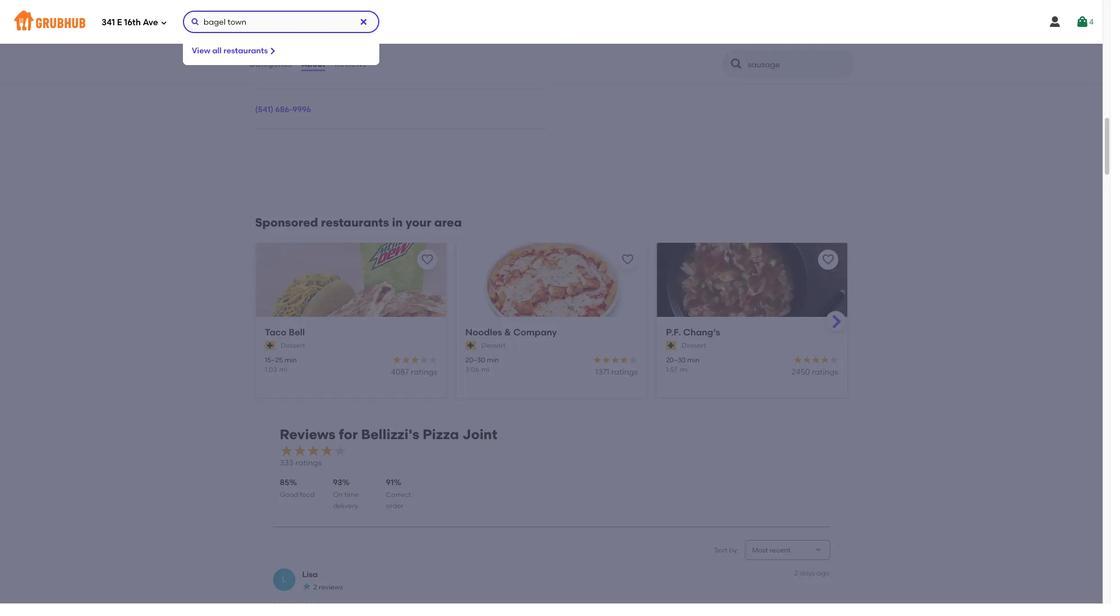 Task type: locate. For each thing, give the bounding box(es) containing it.
save this restaurant image
[[621, 253, 635, 267], [822, 253, 835, 267]]

search icon image
[[730, 57, 744, 71]]

noodles & company link
[[465, 326, 638, 339]]

1 horizontal spatial subscription pass image
[[465, 342, 477, 351]]

1 horizontal spatial 2
[[795, 570, 798, 578]]

4087 ratings
[[391, 367, 437, 377]]

1 dessert from the left
[[281, 342, 305, 350]]

min down noodles
[[487, 356, 499, 364]]

mi inside 20–30 min 1.57 mi
[[680, 366, 688, 374]]

subscription pass image up 15–25
[[265, 342, 276, 351]]

see
[[567, 51, 582, 60]]

2 dessert from the left
[[481, 342, 506, 350]]

mi right 1.57
[[680, 366, 688, 374]]

dessert for chang's
[[682, 342, 706, 350]]

20–30 min 1.57 mi
[[666, 356, 700, 374]]

2.76
[[255, 67, 270, 76]]

by:
[[730, 546, 739, 554]]

dessert down noodles
[[481, 342, 506, 350]]

save this restaurant button for p.f. chang's
[[818, 250, 839, 270]]

ratings
[[411, 367, 437, 377], [611, 367, 638, 377], [812, 367, 839, 377], [295, 458, 322, 468]]

1 vertical spatial reviews
[[280, 427, 336, 443]]

delivery
[[333, 502, 358, 510]]

3 dessert from the left
[[682, 342, 706, 350]]

0 horizontal spatial min
[[284, 356, 297, 364]]

0 horizontal spatial restaurants
[[224, 46, 268, 55]]

restaurants inside list box
[[224, 46, 268, 55]]

pizza
[[423, 427, 459, 443]]

dessert for bell
[[281, 342, 305, 350]]

taco
[[265, 327, 286, 338]]

ave
[[143, 17, 158, 28]]

save this restaurant button for taco bell
[[417, 250, 437, 270]]

2 left days
[[795, 570, 798, 578]]

1 vertical spatial restaurants
[[321, 216, 389, 230]]

p.f.
[[666, 327, 681, 338]]

mi
[[272, 67, 281, 76], [279, 366, 287, 374], [481, 366, 489, 374], [680, 366, 688, 374]]

min inside 20–30 min 1.57 mi
[[687, 356, 700, 364]]

reviews for reviews
[[335, 59, 366, 69]]

restaurants
[[224, 46, 268, 55], [321, 216, 389, 230]]

mi inside 20–30 min 3.06 mi
[[481, 366, 489, 374]]

reviews
[[335, 59, 366, 69], [280, 427, 336, 443]]

subscription pass image down noodles
[[465, 342, 477, 351]]

subscription pass image
[[265, 342, 276, 351], [465, 342, 477, 351], [666, 342, 677, 351]]

1 save this restaurant button from the left
[[417, 250, 437, 270]]

restaurants left in
[[321, 216, 389, 230]]

lisa
[[302, 570, 318, 579]]

20–30 for noodles
[[465, 356, 485, 364]]

ago
[[817, 570, 830, 578]]

main navigation navigation
[[0, 0, 1112, 605]]

area
[[435, 216, 462, 230]]

noodles
[[465, 327, 502, 338]]

schedule
[[612, 51, 646, 60]]

0 horizontal spatial save this restaurant button
[[417, 250, 437, 270]]

see the full schedule
[[567, 51, 646, 60]]

svg image inside 4 button
[[1076, 15, 1090, 29]]

reviews button
[[334, 44, 367, 84]]

1 min from the left
[[284, 356, 297, 364]]

1371 ratings
[[595, 367, 638, 377]]

1 20–30 from the left
[[465, 356, 485, 364]]

2 horizontal spatial subscription pass image
[[666, 342, 677, 351]]

9996
[[293, 105, 311, 114]]

2 save this restaurant button from the left
[[618, 250, 638, 270]]

full
[[598, 51, 610, 60]]

0 vertical spatial 2
[[795, 570, 798, 578]]

about
[[302, 59, 325, 69]]

1 subscription pass image from the left
[[265, 342, 276, 351]]

min inside 15–25 min 1.03 mi
[[284, 356, 297, 364]]

2 subscription pass image from the left
[[465, 342, 477, 351]]

2 right star icon on the left of page
[[314, 583, 317, 592]]

93 on time delivery
[[333, 478, 359, 510]]

min down p.f. chang's in the bottom of the page
[[687, 356, 700, 364]]

company
[[513, 327, 557, 338]]

food
[[300, 491, 315, 499]]

1.03
[[265, 366, 277, 374]]

20–30 inside 20–30 min 1.57 mi
[[666, 356, 686, 364]]

1 horizontal spatial min
[[487, 356, 499, 364]]

dessert
[[281, 342, 305, 350], [481, 342, 506, 350], [682, 342, 706, 350]]

subscription pass image for noodles
[[465, 342, 477, 351]]

mi inside 15–25 min 1.03 mi
[[279, 366, 287, 374]]

3 subscription pass image from the left
[[666, 342, 677, 351]]

all
[[212, 46, 222, 55]]

mi inside 1600 coburg rd eugene , or 97401 2.76 mi
[[272, 67, 281, 76]]

(541) 686-9996
[[255, 105, 311, 114]]

view
[[192, 46, 211, 55]]

save this restaurant button
[[417, 250, 437, 270], [618, 250, 638, 270], [818, 250, 839, 270]]

3 save this restaurant button from the left
[[818, 250, 839, 270]]

1 horizontal spatial restaurants
[[321, 216, 389, 230]]

85 good food
[[280, 478, 315, 499]]

(541)
[[255, 105, 274, 114]]

2 20–30 from the left
[[666, 356, 686, 364]]

order
[[386, 502, 404, 510]]

2
[[795, 570, 798, 578], [314, 583, 317, 592]]

3.06
[[465, 366, 479, 374]]

min inside 20–30 min 3.06 mi
[[487, 356, 499, 364]]

0 horizontal spatial save this restaurant image
[[621, 253, 635, 267]]

restaurants up eugene
[[224, 46, 268, 55]]

svg image
[[1049, 15, 1062, 29], [1076, 15, 1090, 29], [191, 17, 200, 26], [359, 17, 368, 26], [160, 19, 167, 26], [268, 47, 277, 56]]

your
[[406, 216, 432, 230]]

341 e 16th ave
[[102, 17, 158, 28]]

reviews up '333 ratings'
[[280, 427, 336, 443]]

eugene
[[255, 56, 284, 65]]

686-
[[275, 105, 293, 114]]

2 reviews
[[314, 583, 343, 592]]

mi for taco
[[279, 366, 287, 374]]

mi right 1.03
[[279, 366, 287, 374]]

0 horizontal spatial subscription pass image
[[265, 342, 276, 351]]

2 horizontal spatial dessert
[[682, 342, 706, 350]]

20–30 inside 20–30 min 3.06 mi
[[465, 356, 485, 364]]

1 vertical spatial 2
[[314, 583, 317, 592]]

rd
[[305, 44, 315, 54]]

ratings right 2450
[[812, 367, 839, 377]]

0 horizontal spatial 2
[[314, 583, 317, 592]]

0 horizontal spatial 20–30
[[465, 356, 485, 364]]

20–30 up 1.57
[[666, 356, 686, 364]]

ratings right 1371
[[611, 367, 638, 377]]

1 horizontal spatial dessert
[[481, 342, 506, 350]]

subscription pass image down p.f.
[[666, 342, 677, 351]]

2 save this restaurant image from the left
[[822, 253, 835, 267]]

1 horizontal spatial save this restaurant image
[[822, 253, 835, 267]]

0 vertical spatial restaurants
[[224, 46, 268, 55]]

1 horizontal spatial save this restaurant button
[[618, 250, 638, 270]]

20–30 up 3.06
[[465, 356, 485, 364]]

bell
[[289, 327, 305, 338]]

2 horizontal spatial save this restaurant button
[[818, 250, 839, 270]]

2 horizontal spatial min
[[687, 356, 700, 364]]

dessert down p.f. chang's in the bottom of the page
[[682, 342, 706, 350]]

sponsored
[[255, 216, 318, 230]]

taco bell link
[[265, 326, 437, 339]]

1 save this restaurant image from the left
[[621, 253, 635, 267]]

&
[[504, 327, 511, 338]]

min right 15–25
[[284, 356, 297, 364]]

20–30
[[465, 356, 485, 364], [666, 356, 686, 364]]

0 vertical spatial reviews
[[335, 59, 366, 69]]

ratings right 4087
[[411, 367, 437, 377]]

reviews right about
[[335, 59, 366, 69]]

ratings for taco bell
[[411, 367, 437, 377]]

Search for food, convenience, alcohol... search field
[[183, 11, 379, 33]]

3 min from the left
[[687, 356, 700, 364]]

dessert down bell
[[281, 342, 305, 350]]

mi right 3.06
[[481, 366, 489, 374]]

1 horizontal spatial 20–30
[[666, 356, 686, 364]]

reviews for reviews for bellizzi's pizza joint
[[280, 427, 336, 443]]

2 min from the left
[[487, 356, 499, 364]]

see the full schedule button
[[558, 45, 655, 66]]

star icon image
[[302, 583, 311, 592]]

20–30 for p.f.
[[666, 356, 686, 364]]

97401
[[301, 56, 322, 65]]

1600 coburg rd eugene , or 97401 2.76 mi
[[255, 44, 322, 76]]

reviews inside 'reviews' button
[[335, 59, 366, 69]]

0 horizontal spatial dessert
[[281, 342, 305, 350]]

mi down eugene
[[272, 67, 281, 76]]

e
[[117, 17, 122, 28]]

4087
[[391, 367, 409, 377]]



Task type: vqa. For each thing, say whether or not it's contained in the screenshot.


Task type: describe. For each thing, give the bounding box(es) containing it.
341
[[102, 17, 115, 28]]

min for &
[[487, 356, 499, 364]]

bellizzi's
[[361, 427, 420, 443]]

p.f. chang's
[[666, 327, 720, 338]]

15–25
[[265, 356, 283, 364]]

days
[[800, 570, 816, 578]]

2450 ratings
[[792, 367, 839, 377]]

on
[[333, 491, 343, 499]]

ratings for noodles & company
[[611, 367, 638, 377]]

(541) 686-9996 button
[[255, 104, 311, 115]]

subscription pass image for taco
[[265, 342, 276, 351]]

sponsored restaurants in your area
[[255, 216, 462, 230]]

good
[[280, 491, 298, 499]]

91
[[386, 478, 394, 488]]

1371
[[595, 367, 610, 377]]

or
[[288, 56, 300, 65]]

,
[[284, 56, 286, 65]]

2 for 2 days ago
[[795, 570, 798, 578]]

save this restaurant image for p.f. chang's
[[822, 253, 835, 267]]

save this restaurant image
[[420, 253, 434, 267]]

mi for p.f.
[[680, 366, 688, 374]]

mi for noodles
[[481, 366, 489, 374]]

p.f. chang's logo image
[[657, 243, 848, 337]]

4 button
[[1076, 12, 1094, 32]]

time
[[344, 491, 359, 499]]

min for bell
[[284, 356, 297, 364]]

coburg
[[274, 44, 303, 54]]

chang's
[[683, 327, 720, 338]]

l
[[282, 575, 287, 585]]

1.57
[[666, 366, 678, 374]]

joint
[[463, 427, 498, 443]]

4
[[1090, 17, 1094, 27]]

reviews for bellizzi's pizza joint
[[280, 427, 498, 443]]

1600
[[255, 44, 272, 54]]

taco bell logo image
[[256, 243, 446, 337]]

2450
[[792, 367, 810, 377]]

20–30 min 3.06 mi
[[465, 356, 499, 374]]

correct
[[386, 491, 411, 499]]

dessert for &
[[481, 342, 506, 350]]

save this restaurant button for noodles & company
[[618, 250, 638, 270]]

ratings right 333
[[295, 458, 322, 468]]

in
[[392, 216, 403, 230]]

categories
[[249, 59, 292, 69]]

333
[[280, 458, 294, 468]]

for
[[339, 427, 358, 443]]

sort by:
[[715, 546, 739, 554]]

noodles & company logo image
[[456, 243, 647, 337]]

subscription pass image for p.f.
[[666, 342, 677, 351]]

save this restaurant image for noodles & company
[[621, 253, 635, 267]]

85
[[280, 478, 289, 488]]

view all restaurants
[[192, 46, 268, 55]]

2 for 2 reviews
[[314, 583, 317, 592]]

15–25 min 1.03 mi
[[265, 356, 297, 374]]

Search Bellizzi's Pizza Joint search field
[[747, 59, 833, 70]]

16th
[[124, 17, 141, 28]]

2 days ago
[[795, 570, 830, 578]]

91 correct order
[[386, 478, 411, 510]]

ratings for p.f. chang's
[[812, 367, 839, 377]]

taco bell
[[265, 327, 305, 338]]

view all restaurants list box
[[0, 38, 1112, 605]]

reviews
[[319, 583, 343, 592]]

about button
[[301, 44, 326, 84]]

sort
[[715, 546, 728, 554]]

categories button
[[248, 44, 293, 84]]

333 ratings
[[280, 458, 322, 468]]

93
[[333, 478, 342, 488]]

p.f. chang's link
[[666, 326, 839, 339]]

svg image inside the view all restaurants list box
[[268, 47, 277, 56]]

noodles & company
[[465, 327, 557, 338]]

min for chang's
[[687, 356, 700, 364]]

the
[[584, 51, 596, 60]]



